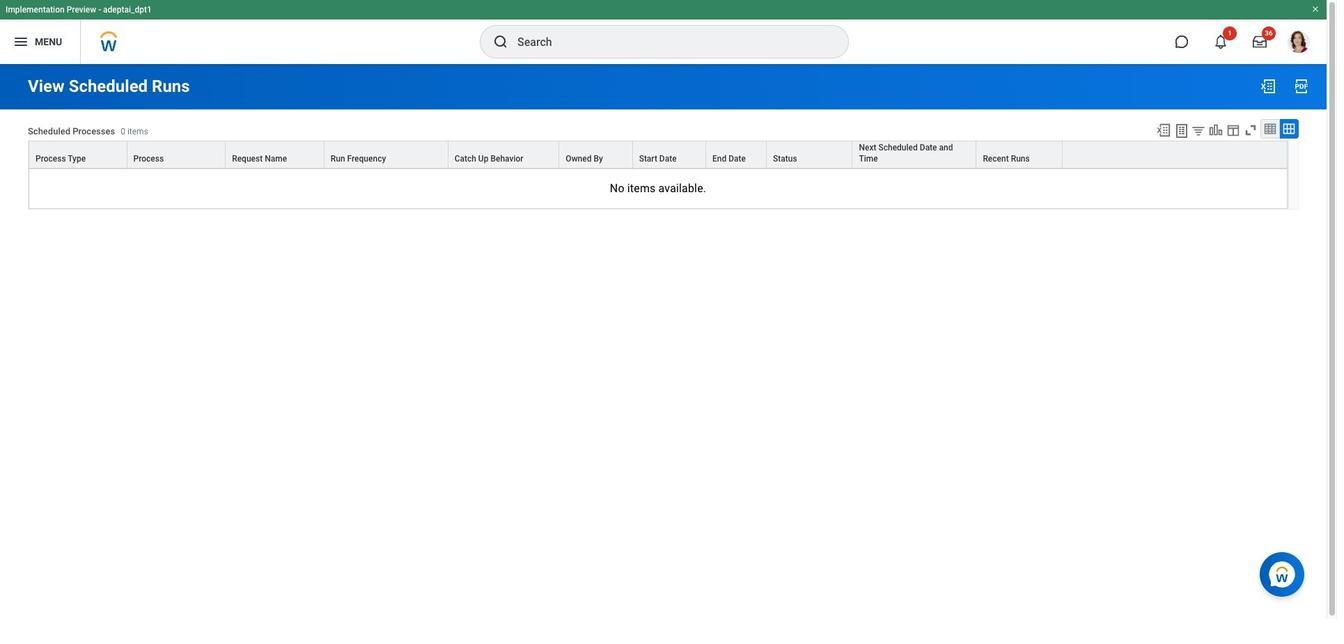 Task type: locate. For each thing, give the bounding box(es) containing it.
justify image
[[13, 33, 29, 50]]

toolbar
[[1150, 119, 1299, 141]]

export to excel image left export to worksheets icon
[[1156, 123, 1171, 138]]

1 vertical spatial export to excel image
[[1156, 123, 1171, 138]]

banner
[[0, 0, 1327, 64]]

click to view/edit grid preferences image
[[1226, 123, 1241, 138]]

inbox large image
[[1253, 35, 1267, 49]]

fullscreen image
[[1243, 123, 1258, 138]]

0 vertical spatial export to excel image
[[1260, 78, 1276, 95]]

search image
[[492, 33, 509, 50]]

main content
[[0, 64, 1327, 222]]

export to excel image
[[1260, 78, 1276, 95], [1156, 123, 1171, 138]]

1 horizontal spatial export to excel image
[[1260, 78, 1276, 95]]

row
[[29, 141, 1288, 169]]

view scheduled runs - expand/collapse chart image
[[1208, 123, 1224, 138]]

export to excel image for view printable version (pdf) icon
[[1260, 78, 1276, 95]]

export to excel image left view printable version (pdf) icon
[[1260, 78, 1276, 95]]

profile logan mcneil image
[[1288, 31, 1310, 56]]

0 horizontal spatial export to excel image
[[1156, 123, 1171, 138]]

notifications large image
[[1214, 35, 1228, 49]]

export to worksheets image
[[1173, 123, 1190, 139]]



Task type: vqa. For each thing, say whether or not it's contained in the screenshot.
banner in the top of the page
yes



Task type: describe. For each thing, give the bounding box(es) containing it.
table image
[[1263, 122, 1277, 136]]

Search Workday  search field
[[517, 26, 820, 57]]

view printable version (pdf) image
[[1293, 78, 1310, 95]]

select to filter grid data image
[[1191, 123, 1206, 138]]

export to excel image for export to worksheets icon
[[1156, 123, 1171, 138]]

close environment banner image
[[1311, 5, 1320, 13]]

expand table image
[[1282, 122, 1296, 136]]



